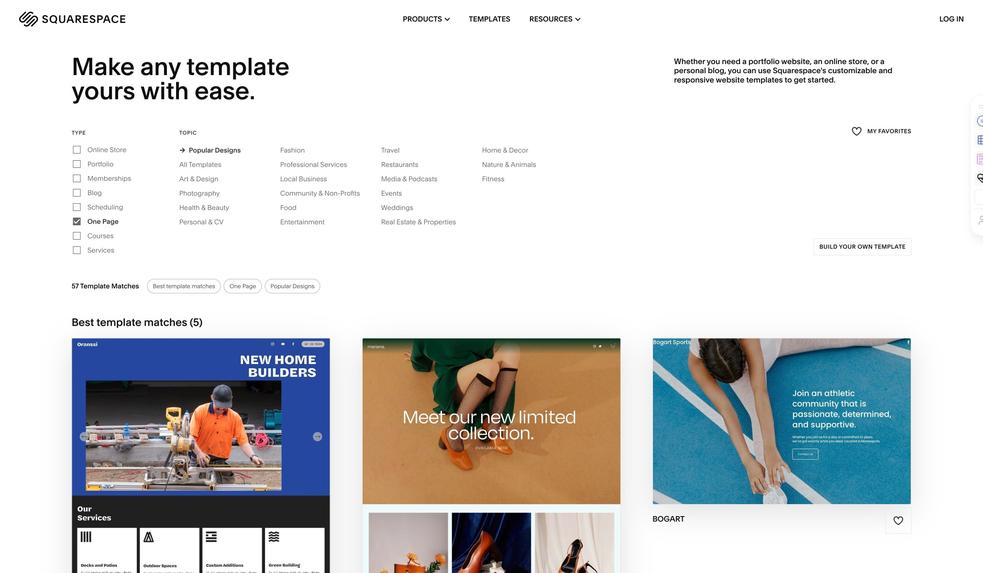 Task type: locate. For each thing, give the bounding box(es) containing it.
bogart image
[[654, 339, 912, 505]]

mariana image
[[363, 339, 621, 574]]



Task type: describe. For each thing, give the bounding box(es) containing it.
oranssi image
[[72, 339, 330, 574]]



Task type: vqa. For each thing, say whether or not it's contained in the screenshot.
Oranssi image
yes



